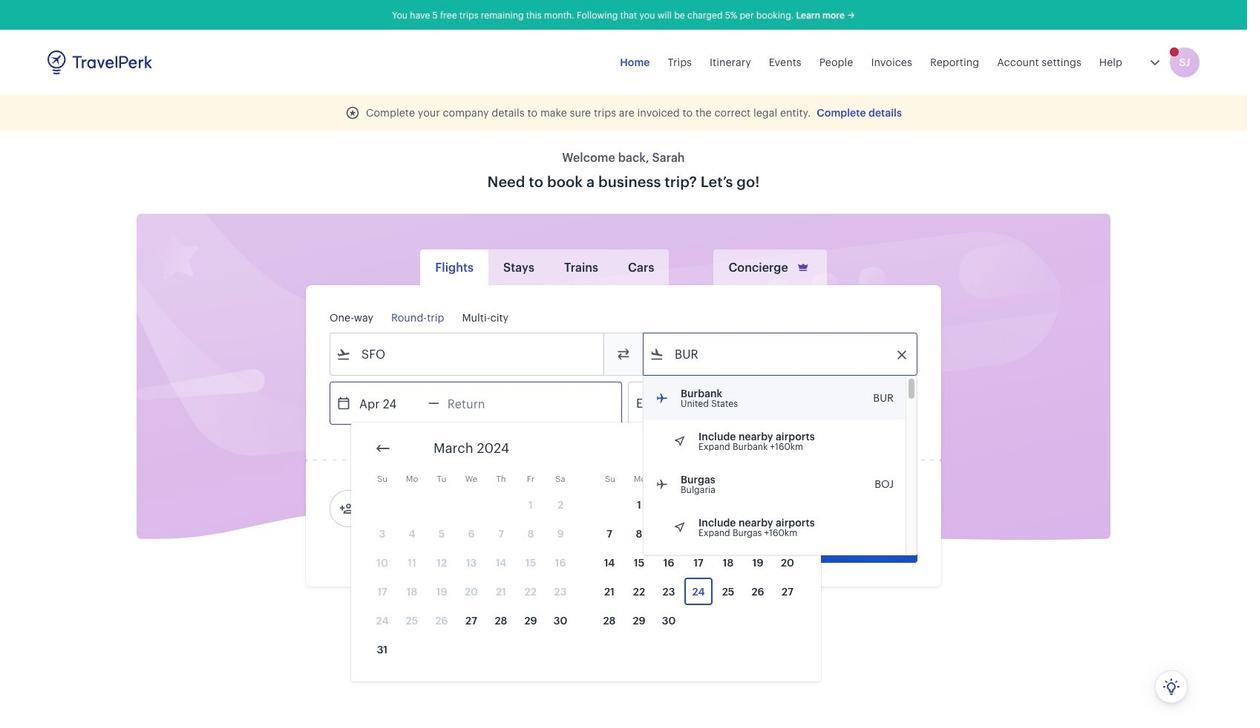 Task type: locate. For each thing, give the bounding box(es) containing it.
choose thursday, april 4, 2024 as your check-out date. it's available. image
[[714, 491, 743, 518]]

Add first traveler search field
[[354, 497, 509, 521]]

choose friday, april 5, 2024 as your check-out date. it's available. image
[[744, 491, 772, 518]]

From search field
[[351, 342, 584, 366]]

choose tuesday, april 9, 2024 as your check-out date. it's available. image
[[655, 520, 683, 547]]

choose thursday, april 11, 2024 as your check-out date. it's available. image
[[714, 520, 743, 547]]

calendar application
[[351, 423, 1247, 682]]

choose wednesday, april 3, 2024 as your check-out date. it's available. image
[[685, 491, 713, 518]]

To search field
[[665, 342, 898, 366]]



Task type: describe. For each thing, give the bounding box(es) containing it.
choose friday, april 12, 2024 as your check-out date. it's available. image
[[744, 520, 772, 547]]

Depart text field
[[351, 382, 428, 424]]

Return text field
[[439, 382, 517, 424]]

choose saturday, april 6, 2024 as your check-out date. it's available. image
[[774, 491, 802, 518]]

choose tuesday, april 2, 2024 as your check-out date. it's available. image
[[655, 491, 683, 518]]

choose saturday, april 13, 2024 as your check-out date. it's available. image
[[774, 520, 802, 547]]

choose wednesday, april 10, 2024 as your check-out date. it's available. image
[[685, 520, 713, 547]]

move forward to switch to the next month. image
[[780, 440, 797, 457]]

move backward to switch to the previous month. image
[[374, 440, 392, 457]]



